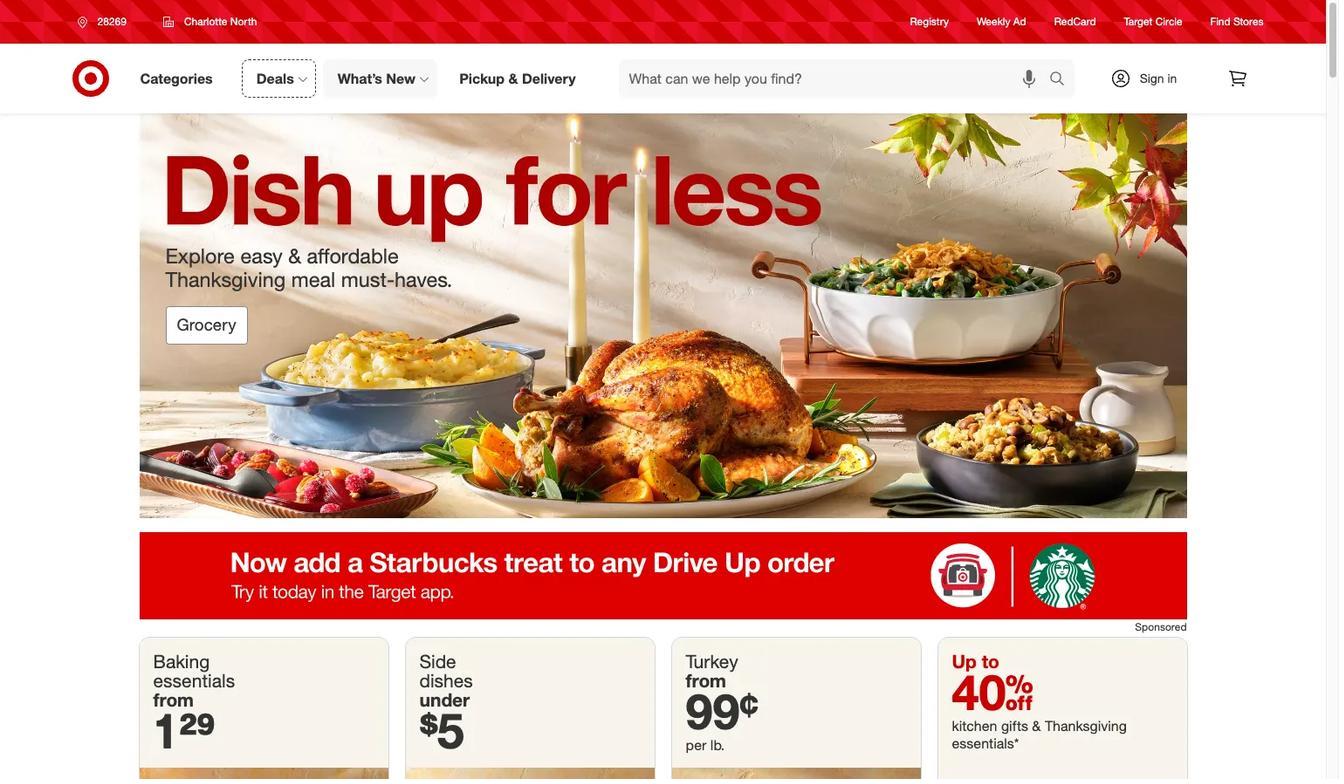 Task type: describe. For each thing, give the bounding box(es) containing it.
sign in
[[1140, 71, 1177, 86]]

charlotte north button
[[152, 6, 268, 38]]

side
[[420, 651, 456, 673]]

kitchen
[[952, 718, 998, 735]]

thanksgiving inside kitchen gifts & thanksgiving essentials*
[[1045, 718, 1127, 735]]

weekly ad
[[977, 15, 1027, 28]]

charlotte
[[184, 15, 227, 28]]

weekly
[[977, 15, 1011, 28]]

sign
[[1140, 71, 1165, 86]]

baking
[[153, 651, 210, 673]]

up to
[[952, 651, 1000, 673]]

registry link
[[910, 14, 949, 29]]

pickup & delivery
[[459, 69, 576, 87]]

pickup & delivery link
[[445, 59, 598, 98]]

deals link
[[242, 59, 316, 98]]

easy
[[241, 243, 283, 269]]

& for explore easy & affordable thanksgiving meal must-haves.
[[288, 243, 301, 269]]

charlotte north
[[184, 15, 257, 28]]

thanksgiving inside the explore easy & affordable thanksgiving meal must-haves.
[[165, 267, 286, 292]]

29
[[179, 702, 215, 761]]

40
[[952, 663, 1034, 722]]

stores
[[1234, 15, 1264, 28]]

advertisement region
[[139, 533, 1187, 620]]

up
[[952, 651, 977, 673]]

search
[[1041, 71, 1083, 89]]

target
[[1124, 15, 1153, 28]]

per lb.
[[686, 737, 725, 755]]

baking essentials from
[[153, 651, 235, 712]]

what's
[[338, 69, 382, 87]]

99¢
[[686, 682, 759, 742]]

from inside 'baking essentials from'
[[153, 689, 194, 712]]

find stores link
[[1211, 14, 1264, 29]]

gifts
[[1002, 718, 1029, 735]]

What can we help you find? suggestions appear below search field
[[619, 59, 1054, 98]]

find
[[1211, 15, 1231, 28]]

grocery button
[[165, 306, 248, 345]]

to
[[982, 651, 1000, 673]]

weekly ad link
[[977, 14, 1027, 29]]

must-
[[341, 267, 395, 292]]

pickup
[[459, 69, 505, 87]]

$5
[[420, 702, 464, 761]]

1
[[153, 702, 179, 761]]

affordable
[[307, 243, 399, 269]]

essentials*
[[952, 735, 1020, 753]]

& for kitchen gifts & thanksgiving essentials*
[[1033, 718, 1041, 735]]

categories link
[[125, 59, 235, 98]]



Task type: vqa. For each thing, say whether or not it's contained in the screenshot.
1802;
no



Task type: locate. For each thing, give the bounding box(es) containing it.
search button
[[1041, 59, 1083, 101]]

& inside 'link'
[[509, 69, 518, 87]]

2 vertical spatial &
[[1033, 718, 1041, 735]]

0 horizontal spatial from
[[153, 689, 194, 712]]

28269 button
[[66, 6, 145, 38]]

what's new link
[[323, 59, 438, 98]]

&
[[509, 69, 518, 87], [288, 243, 301, 269], [1033, 718, 1041, 735]]

0 horizontal spatial thanksgiving
[[165, 267, 286, 292]]

& inside the explore easy & affordable thanksgiving meal must-haves.
[[288, 243, 301, 269]]

sponsored
[[1136, 621, 1187, 634]]

deals
[[256, 69, 294, 87]]

turkey from
[[686, 651, 739, 693]]

delivery
[[522, 69, 576, 87]]

& right easy
[[288, 243, 301, 269]]

dish up for less image
[[139, 114, 1187, 519]]

0 horizontal spatial &
[[288, 243, 301, 269]]

1 vertical spatial thanksgiving
[[1045, 718, 1127, 735]]

1 horizontal spatial thanksgiving
[[1045, 718, 1127, 735]]

grocery
[[177, 316, 236, 335]]

1 vertical spatial &
[[288, 243, 301, 269]]

circle
[[1156, 15, 1183, 28]]

north
[[230, 15, 257, 28]]

side dishes under
[[420, 651, 473, 712]]

redcard
[[1055, 15, 1096, 28]]

categories
[[140, 69, 213, 87]]

thanksgiving
[[165, 267, 286, 292], [1045, 718, 1127, 735]]

& inside kitchen gifts & thanksgiving essentials*
[[1033, 718, 1041, 735]]

ad
[[1014, 15, 1027, 28]]

meal
[[291, 267, 336, 292]]

0 vertical spatial &
[[509, 69, 518, 87]]

target circle link
[[1124, 14, 1183, 29]]

1 horizontal spatial &
[[509, 69, 518, 87]]

lb.
[[711, 737, 725, 755]]

explore easy & affordable thanksgiving meal must-haves.
[[165, 243, 453, 292]]

thanksgiving up grocery
[[165, 267, 286, 292]]

dishes
[[420, 670, 473, 693]]

from inside the turkey from
[[686, 670, 727, 693]]

from
[[686, 670, 727, 693], [153, 689, 194, 712]]

redcard link
[[1055, 14, 1096, 29]]

essentials
[[153, 670, 235, 693]]

& right gifts
[[1033, 718, 1041, 735]]

turkey
[[686, 651, 739, 673]]

haves.
[[395, 267, 453, 292]]

in
[[1168, 71, 1177, 86]]

sign in link
[[1096, 59, 1205, 98]]

& right pickup
[[509, 69, 518, 87]]

2 horizontal spatial &
[[1033, 718, 1041, 735]]

per
[[686, 737, 707, 755]]

under
[[420, 689, 470, 712]]

target circle
[[1124, 15, 1183, 28]]

registry
[[910, 15, 949, 28]]

explore
[[165, 243, 235, 269]]

kitchen gifts & thanksgiving essentials*
[[952, 718, 1127, 753]]

1 29
[[153, 702, 215, 761]]

what's new
[[338, 69, 416, 87]]

find stores
[[1211, 15, 1264, 28]]

1 horizontal spatial from
[[686, 670, 727, 693]]

28269
[[97, 15, 127, 28]]

new
[[386, 69, 416, 87]]

thanksgiving right gifts
[[1045, 718, 1127, 735]]

0 vertical spatial thanksgiving
[[165, 267, 286, 292]]



